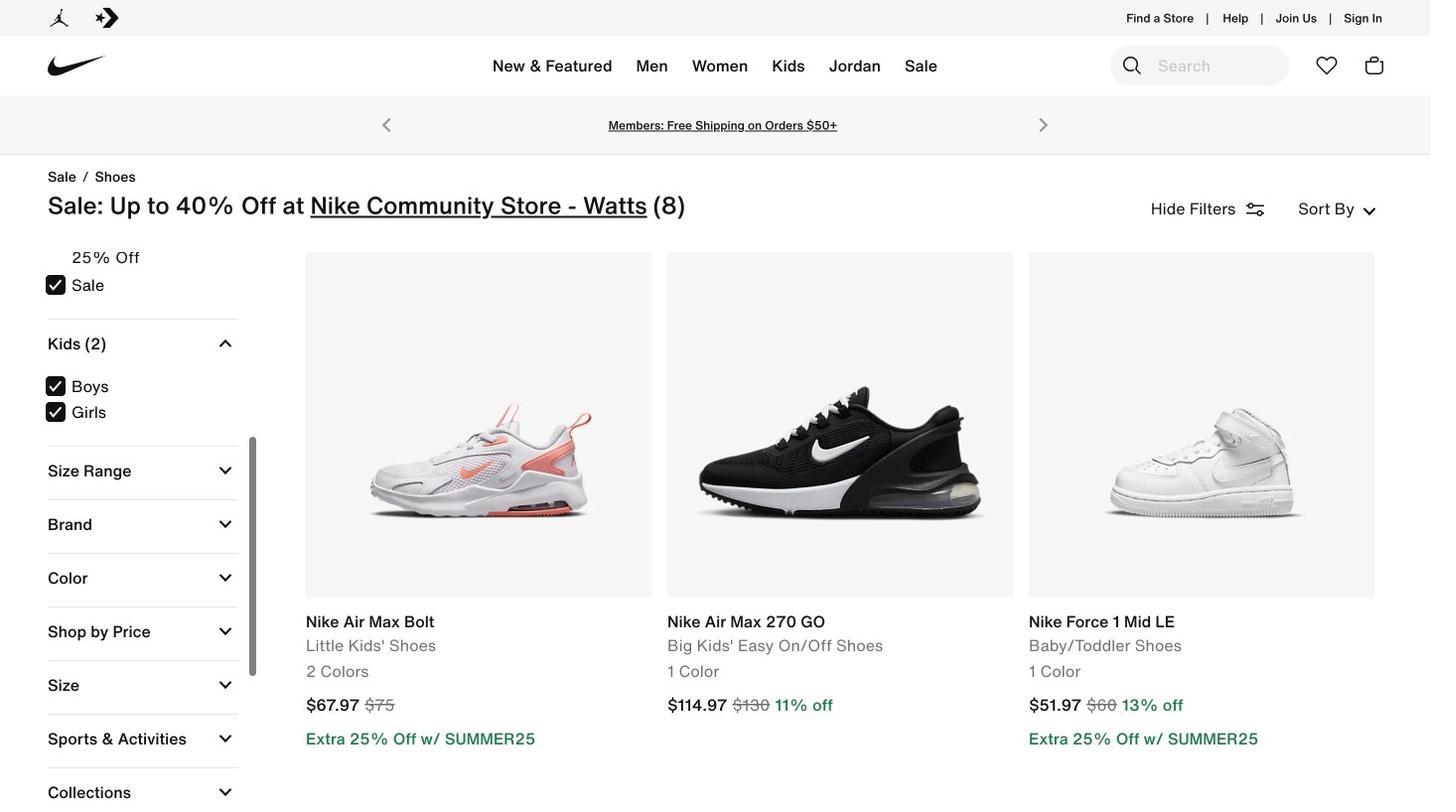 Task type: locate. For each thing, give the bounding box(es) containing it.
open search modal image
[[1121, 54, 1144, 77]]

Filter for Boys checkbox
[[46, 375, 233, 398]]

checkmark image down filter for boys "checkbox"
[[49, 406, 62, 419]]

jordan image
[[48, 6, 72, 30]]

1 checkmark image from the top
[[49, 381, 62, 393]]

checkmark image inside filter for girls checkbox
[[49, 406, 62, 419]]

1 vertical spatial checkmark image
[[49, 406, 62, 419]]

Filter for Sale button
[[46, 273, 233, 297]]

1 chevron image from the top
[[219, 464, 233, 478]]

checkmark image
[[49, 381, 62, 393], [49, 406, 62, 419]]

Filter for Summer Sale: Extra 25% Off button
[[46, 222, 233, 269]]

chevron image
[[219, 464, 233, 478], [219, 571, 233, 585]]

0 vertical spatial chevron image
[[219, 464, 233, 478]]

chevron image
[[1363, 205, 1377, 219], [219, 337, 233, 351], [219, 518, 233, 532], [219, 625, 233, 639], [219, 679, 233, 692], [219, 732, 233, 746], [219, 786, 233, 800]]

current price $51.97, original price $60 element
[[1029, 693, 1359, 721]]

sale & offers, 1 selected group
[[44, 222, 238, 297]]

0 vertical spatial checkmark image
[[49, 381, 62, 393]]

menu bar
[[338, 40, 1093, 99]]

checkmark image
[[49, 279, 62, 292]]

Filter for Girls checkbox
[[46, 400, 233, 424]]

nike home page image
[[38, 27, 116, 105]]

1 vertical spatial chevron image
[[219, 571, 233, 585]]

kids, 2 selected group
[[44, 375, 238, 424]]

converse image
[[95, 6, 119, 30]]

checkmark image up filter for girls checkbox
[[49, 381, 62, 393]]

checkmark image inside filter for boys "checkbox"
[[49, 381, 62, 393]]

2 checkmark image from the top
[[49, 406, 62, 419]]

nike force 1 mid le baby/toddler shoes image
[[1029, 252, 1375, 598]]



Task type: describe. For each thing, give the bounding box(es) containing it.
sort by element
[[1151, 195, 1383, 223]]

current price $114.97, original price $130 element
[[668, 693, 997, 721]]

checkmark image for filter for boys "checkbox"
[[49, 381, 62, 393]]

current price $67.97, original price $75 element
[[306, 693, 636, 721]]

2 chevron image from the top
[[219, 571, 233, 585]]

favorites image
[[1315, 54, 1339, 77]]

filter ds image
[[1244, 198, 1268, 222]]

checkmark image for filter for girls checkbox
[[49, 406, 62, 419]]

nike air max bolt little kids' shoes image
[[306, 252, 652, 598]]

Search Products text field
[[1111, 46, 1289, 85]]

nike air max 270 go big kids' easy on/off shoes image
[[668, 252, 1013, 598]]



Task type: vqa. For each thing, say whether or not it's contained in the screenshot.
GET HELP link
no



